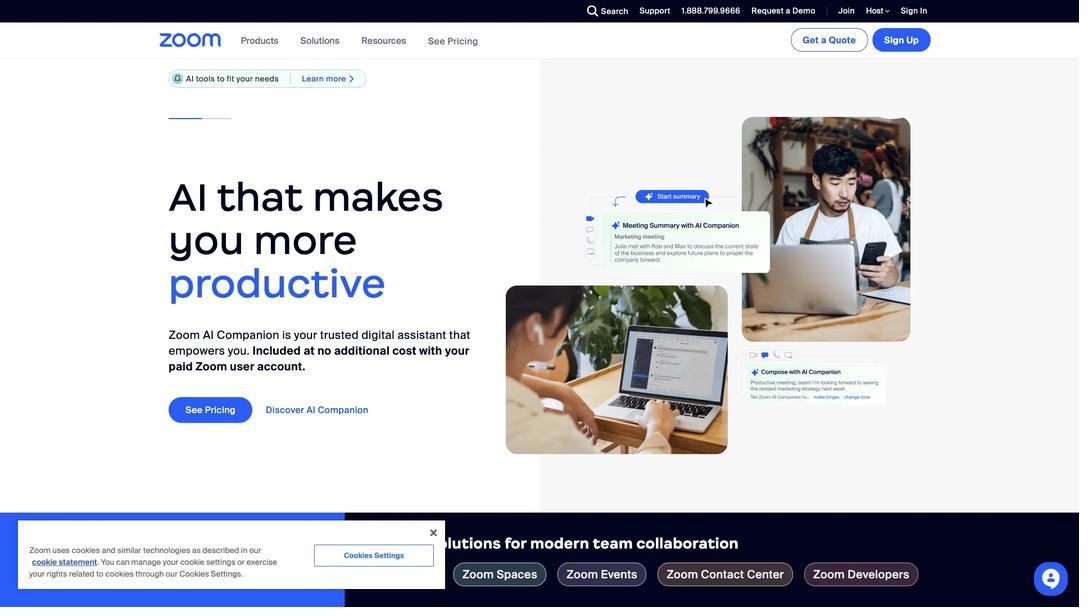 Task type: vqa. For each thing, say whether or not it's contained in the screenshot.
The Close "image"
no



Task type: locate. For each thing, give the bounding box(es) containing it.
zoom down empowers
[[196, 360, 227, 374]]

more inside ai that makes you more
[[254, 216, 357, 264]]

banner containing get a quote
[[146, 22, 933, 59]]

discover ai companion link
[[266, 397, 385, 423]]

to inside .  you can manage your cookie settings or exercise your rights related to cookies through our cookies settings.
[[96, 569, 103, 579]]

0 horizontal spatial see
[[185, 404, 203, 416]]

cookies inside .  you can manage your cookie settings or exercise your rights related to cookies through our cookies settings.
[[179, 569, 209, 579]]

1 vertical spatial zoom interface icon image
[[736, 349, 885, 405]]

a
[[786, 6, 790, 16], [821, 34, 827, 46]]

learn
[[302, 73, 324, 84]]

your right with
[[445, 344, 469, 358]]

resources
[[361, 35, 406, 46]]

2 cookie from the left
[[180, 557, 204, 567]]

0 horizontal spatial that
[[217, 172, 303, 221]]

cookie down the as
[[180, 557, 204, 567]]

zoom left developers
[[813, 567, 845, 581]]

request a demo link
[[743, 0, 818, 22], [752, 6, 816, 16]]

0 vertical spatial our
[[249, 545, 261, 556]]

collaboration
[[637, 534, 739, 552]]

more
[[326, 73, 346, 84], [254, 216, 357, 264]]

cookies
[[72, 545, 100, 556], [105, 569, 134, 579]]

flexible solutions for modern team collaboration tab list
[[367, 562, 1057, 586]]

demo
[[793, 6, 816, 16]]

events
[[601, 567, 637, 581]]

your for ai tools to fit your needs
[[236, 73, 253, 84]]

0 horizontal spatial cookies
[[179, 569, 209, 579]]

you
[[169, 216, 244, 264]]

0 horizontal spatial our
[[166, 569, 178, 579]]

1 horizontal spatial see pricing
[[428, 35, 478, 47]]

1 vertical spatial a
[[821, 34, 827, 46]]

to left fit
[[217, 73, 225, 84]]

makes
[[313, 172, 444, 221]]

1 horizontal spatial to
[[217, 73, 225, 84]]

1 vertical spatial pricing
[[205, 404, 236, 416]]

1 vertical spatial that
[[449, 328, 470, 342]]

cookies left settings
[[344, 551, 373, 560]]

zoom up empowers
[[169, 328, 200, 342]]

cookies down can
[[105, 569, 134, 579]]

1 horizontal spatial companion
[[318, 404, 368, 416]]

zoom inside zoom uses cookies and similar technologies as described in our cookie statement
[[29, 545, 51, 556]]

to
[[217, 73, 225, 84], [96, 569, 103, 579]]

0 vertical spatial pricing
[[448, 35, 478, 47]]

1 cookie from the left
[[32, 557, 57, 567]]

sign
[[901, 6, 918, 16], [884, 34, 904, 46]]

see pricing link inside main content
[[169, 397, 252, 423]]

your up at
[[294, 328, 317, 342]]

exercise
[[247, 557, 277, 567]]

1 vertical spatial see
[[185, 404, 203, 416]]

zoom
[[169, 328, 200, 342], [196, 360, 227, 374], [29, 545, 51, 556], [462, 567, 494, 581], [567, 567, 598, 581], [667, 567, 698, 581], [813, 567, 845, 581]]

get a quote link
[[791, 28, 868, 52]]

additional
[[334, 344, 390, 358]]

zoom inside zoom ai companion is your trusted digital assistant that empowers you.
[[169, 328, 200, 342]]

0 horizontal spatial cookies
[[72, 545, 100, 556]]

a for quote
[[821, 34, 827, 46]]

your
[[236, 73, 253, 84], [294, 328, 317, 342], [445, 344, 469, 358], [163, 557, 178, 567], [29, 569, 45, 579]]

get a quote
[[803, 34, 856, 46]]

host
[[866, 6, 885, 16]]

1 vertical spatial cookies
[[179, 569, 209, 579]]

zoom developers tab
[[804, 562, 918, 586]]

join link left host
[[839, 6, 855, 16]]

or
[[237, 557, 245, 567]]

a inside meetings navigation
[[821, 34, 827, 46]]

request
[[752, 6, 784, 16]]

our right in
[[249, 545, 261, 556]]

cookies down the as
[[179, 569, 209, 579]]

1 vertical spatial cookies
[[105, 569, 134, 579]]

search
[[601, 6, 628, 16]]

0 vertical spatial cookies
[[72, 545, 100, 556]]

cookies settings button
[[314, 545, 434, 567]]

see inside product information 'navigation'
[[428, 35, 445, 47]]

cookies up statement
[[72, 545, 100, 556]]

that inside zoom ai companion is your trusted digital assistant that empowers you.
[[449, 328, 470, 342]]

that
[[217, 172, 303, 221], [449, 328, 470, 342]]

sign in
[[901, 6, 927, 16]]

discover ai companion
[[266, 404, 368, 416]]

as
[[192, 545, 201, 556]]

settings
[[374, 551, 404, 560]]

0 vertical spatial a
[[786, 6, 790, 16]]

1 vertical spatial to
[[96, 569, 103, 579]]

zoom logo image
[[160, 33, 221, 47]]

companion
[[217, 328, 279, 342], [318, 404, 368, 416]]

0 vertical spatial that
[[217, 172, 303, 221]]

resources button
[[361, 22, 411, 58]]

a left demo
[[786, 6, 790, 16]]

1 horizontal spatial our
[[249, 545, 261, 556]]

for
[[505, 534, 527, 552]]

0 horizontal spatial companion
[[217, 328, 279, 342]]

1 vertical spatial sign
[[884, 34, 904, 46]]

0 vertical spatial see
[[428, 35, 445, 47]]

zoom down solutions
[[462, 567, 494, 581]]

you.
[[228, 344, 250, 358]]

sign inside button
[[884, 34, 904, 46]]

request a demo
[[752, 6, 816, 16]]

assistant
[[397, 328, 446, 342]]

ai inside discover ai companion link
[[307, 404, 315, 416]]

manage
[[131, 557, 161, 567]]

get
[[803, 34, 819, 46]]

1 vertical spatial companion
[[318, 404, 368, 416]]

cookie up rights
[[32, 557, 57, 567]]

our right through
[[166, 569, 178, 579]]

productive
[[169, 259, 386, 308]]

pricing
[[448, 35, 478, 47], [205, 404, 236, 416]]

1 horizontal spatial cookie
[[180, 557, 204, 567]]

0 vertical spatial see pricing
[[428, 35, 478, 47]]

your inside included at no additional cost with your paid zoom user account.
[[445, 344, 469, 358]]

ai
[[186, 73, 194, 84], [169, 172, 208, 221], [203, 328, 214, 342], [307, 404, 315, 416]]

a right get
[[821, 34, 827, 46]]

ai that makes you more
[[169, 172, 444, 264]]

zoom for zoom events
[[567, 567, 598, 581]]

uses
[[52, 545, 70, 556]]

1 vertical spatial our
[[166, 569, 178, 579]]

products button
[[241, 22, 283, 58]]

your inside zoom ai companion is your trusted digital assistant that empowers you.
[[294, 328, 317, 342]]

1.888.799.9666 button
[[673, 0, 743, 22], [682, 6, 740, 16]]

1 vertical spatial see pricing
[[185, 404, 236, 416]]

0 vertical spatial cookies
[[344, 551, 373, 560]]

0 vertical spatial companion
[[217, 328, 279, 342]]

zoom left the events
[[567, 567, 598, 581]]

1 horizontal spatial that
[[449, 328, 470, 342]]

through
[[136, 569, 164, 579]]

our
[[249, 545, 261, 556], [166, 569, 178, 579]]

1 horizontal spatial cookies
[[105, 569, 134, 579]]

cookies inside button
[[344, 551, 373, 560]]

ai inside ai that makes you more
[[169, 172, 208, 221]]

0 vertical spatial more
[[326, 73, 346, 84]]

1 horizontal spatial see
[[428, 35, 445, 47]]

your down technologies
[[163, 557, 178, 567]]

fit
[[227, 73, 234, 84]]

learn more
[[302, 73, 346, 84]]

companion for discover
[[318, 404, 368, 416]]

account.
[[257, 360, 305, 374]]

companion inside zoom ai companion is your trusted digital assistant that empowers you.
[[217, 328, 279, 342]]

sign left in
[[901, 6, 918, 16]]

zoom for zoom developers
[[813, 567, 845, 581]]

rights
[[47, 569, 67, 579]]

zoom events
[[567, 567, 637, 581]]

trusted
[[320, 328, 359, 342]]

1 horizontal spatial cookies
[[344, 551, 373, 560]]

your right fit
[[236, 73, 253, 84]]

1 vertical spatial more
[[254, 216, 357, 264]]

0 horizontal spatial pricing
[[205, 404, 236, 416]]

zoom down collaboration
[[667, 567, 698, 581]]

zoom interface icon image
[[548, 190, 770, 280], [736, 349, 885, 405]]

privacy alert dialog
[[18, 520, 445, 589]]

cookies inside .  you can manage your cookie settings or exercise your rights related to cookies through our cookies settings.
[[105, 569, 134, 579]]

zoom for zoom uses cookies and similar technologies as described in our cookie statement
[[29, 545, 51, 556]]

banner
[[146, 22, 933, 59]]

a for demo
[[786, 6, 790, 16]]

0 vertical spatial to
[[217, 73, 225, 84]]

meetings navigation
[[789, 22, 933, 54]]

0 horizontal spatial cookie
[[32, 557, 57, 567]]

discover
[[266, 404, 304, 416]]

join link
[[830, 0, 858, 22], [839, 6, 855, 16]]

described
[[203, 545, 239, 556]]

see down paid
[[185, 404, 203, 416]]

to down .
[[96, 569, 103, 579]]

see pricing
[[428, 35, 478, 47], [185, 404, 236, 416]]

cookies
[[344, 551, 373, 560], [179, 569, 209, 579]]

main content
[[0, 22, 1079, 607]]

zoom uses cookies and similar technologies as described in our cookie statement
[[29, 545, 261, 567]]

zoom left uses
[[29, 545, 51, 556]]

0 horizontal spatial to
[[96, 569, 103, 579]]

see pricing inside main content
[[185, 404, 236, 416]]

0 horizontal spatial see pricing
[[185, 404, 236, 416]]

related
[[69, 569, 94, 579]]

0 vertical spatial sign
[[901, 6, 918, 16]]

1 horizontal spatial a
[[821, 34, 827, 46]]

user
[[230, 360, 254, 374]]

digital
[[362, 328, 395, 342]]

see right resources dropdown button
[[428, 35, 445, 47]]

zoom developers
[[813, 567, 909, 581]]

sign left up
[[884, 34, 904, 46]]

sign in link
[[893, 0, 933, 22], [901, 6, 927, 16]]

1 horizontal spatial pricing
[[448, 35, 478, 47]]

zoom contact center tab
[[658, 562, 793, 586]]

see
[[428, 35, 445, 47], [185, 404, 203, 416]]

0 horizontal spatial a
[[786, 6, 790, 16]]



Task type: describe. For each thing, give the bounding box(es) containing it.
flexible
[[367, 534, 426, 552]]

.  you can manage your cookie settings or exercise your rights related to cookies through our cookies settings.
[[29, 557, 277, 579]]

included at no additional cost with your paid zoom user account.
[[169, 344, 469, 374]]

similar
[[117, 545, 141, 556]]

statement
[[59, 557, 97, 567]]

main content containing ai that makes you more
[[0, 22, 1079, 607]]

join link up quote
[[830, 0, 858, 22]]

ai inside zoom ai companion is your trusted digital assistant that empowers you.
[[203, 328, 214, 342]]

modern
[[530, 534, 589, 552]]

1.888.799.9666
[[682, 6, 740, 16]]

zoom events tab
[[558, 562, 646, 586]]

zoom spaces
[[462, 567, 537, 581]]

no
[[318, 344, 331, 358]]

spaces
[[497, 567, 537, 581]]

0 vertical spatial zoom interface icon image
[[548, 190, 770, 280]]

settings.
[[211, 569, 243, 579]]

pricing inside product information 'navigation'
[[448, 35, 478, 47]]

products
[[241, 35, 278, 46]]

.
[[97, 557, 99, 567]]

see pricing inside product information 'navigation'
[[428, 35, 478, 47]]

your for zoom ai companion is your trusted digital assistant that empowers you.
[[294, 328, 317, 342]]

quote
[[829, 34, 856, 46]]

join
[[839, 6, 855, 16]]

is
[[282, 328, 291, 342]]

cookie inside .  you can manage your cookie settings or exercise your rights related to cookies through our cookies settings.
[[180, 557, 204, 567]]

support
[[640, 6, 670, 16]]

cookies inside zoom uses cookies and similar technologies as described in our cookie statement
[[72, 545, 100, 556]]

solutions
[[300, 35, 340, 46]]

cost
[[392, 344, 417, 358]]

settings
[[206, 557, 235, 567]]

sign for sign in
[[901, 6, 918, 16]]

flexible solutions for modern team collaboration
[[367, 534, 739, 552]]

with
[[419, 344, 442, 358]]

developers
[[848, 567, 909, 581]]

ai tools to fit your needs
[[186, 73, 279, 84]]

sign for sign up
[[884, 34, 904, 46]]

zoom for zoom spaces
[[462, 567, 494, 581]]

sign up button
[[872, 28, 931, 52]]

you
[[101, 557, 114, 567]]

zoom for zoom contact center
[[667, 567, 698, 581]]

right image
[[346, 74, 358, 83]]

zoom for zoom ai companion is your trusted digital assistant that empowers you.
[[169, 328, 200, 342]]

zoom spaces tab
[[453, 562, 546, 586]]

at
[[304, 344, 315, 358]]

empowers
[[169, 344, 225, 358]]

cookie inside zoom uses cookies and similar technologies as described in our cookie statement
[[32, 557, 57, 567]]

see inside main content
[[185, 404, 203, 416]]

sign up
[[884, 34, 919, 46]]

zoom inside included at no additional cost with your paid zoom user account.
[[196, 360, 227, 374]]

pricing inside main content
[[205, 404, 236, 416]]

solutions
[[430, 534, 501, 552]]

tools
[[196, 73, 215, 84]]

our inside .  you can manage your cookie settings or exercise your rights related to cookies through our cookies settings.
[[166, 569, 178, 579]]

our inside zoom uses cookies and similar technologies as described in our cookie statement
[[249, 545, 261, 556]]

technologies
[[143, 545, 190, 556]]

up
[[907, 34, 919, 46]]

that inside ai that makes you more
[[217, 172, 303, 221]]

zoom contact center
[[667, 567, 784, 581]]

solutions button
[[300, 22, 345, 58]]

included
[[253, 344, 301, 358]]

your for .  you can manage your cookie settings or exercise your rights related to cookies through our cookies settings.
[[163, 557, 178, 567]]

can
[[116, 557, 129, 567]]

zoom ai companion is your trusted digital assistant that empowers you.
[[169, 328, 470, 358]]

host button
[[866, 6, 890, 16]]

companion for zoom
[[217, 328, 279, 342]]

cookies settings
[[344, 551, 404, 560]]

contact
[[701, 567, 744, 581]]

cookie statement link
[[32, 557, 97, 567]]

paid
[[169, 360, 193, 374]]

in
[[241, 545, 247, 556]]

and
[[102, 545, 116, 556]]

needs
[[255, 73, 279, 84]]

search button
[[579, 0, 631, 22]]

in
[[920, 6, 927, 16]]

your left rights
[[29, 569, 45, 579]]

center
[[747, 567, 784, 581]]

product information navigation
[[232, 22, 487, 59]]

team
[[593, 534, 633, 552]]



